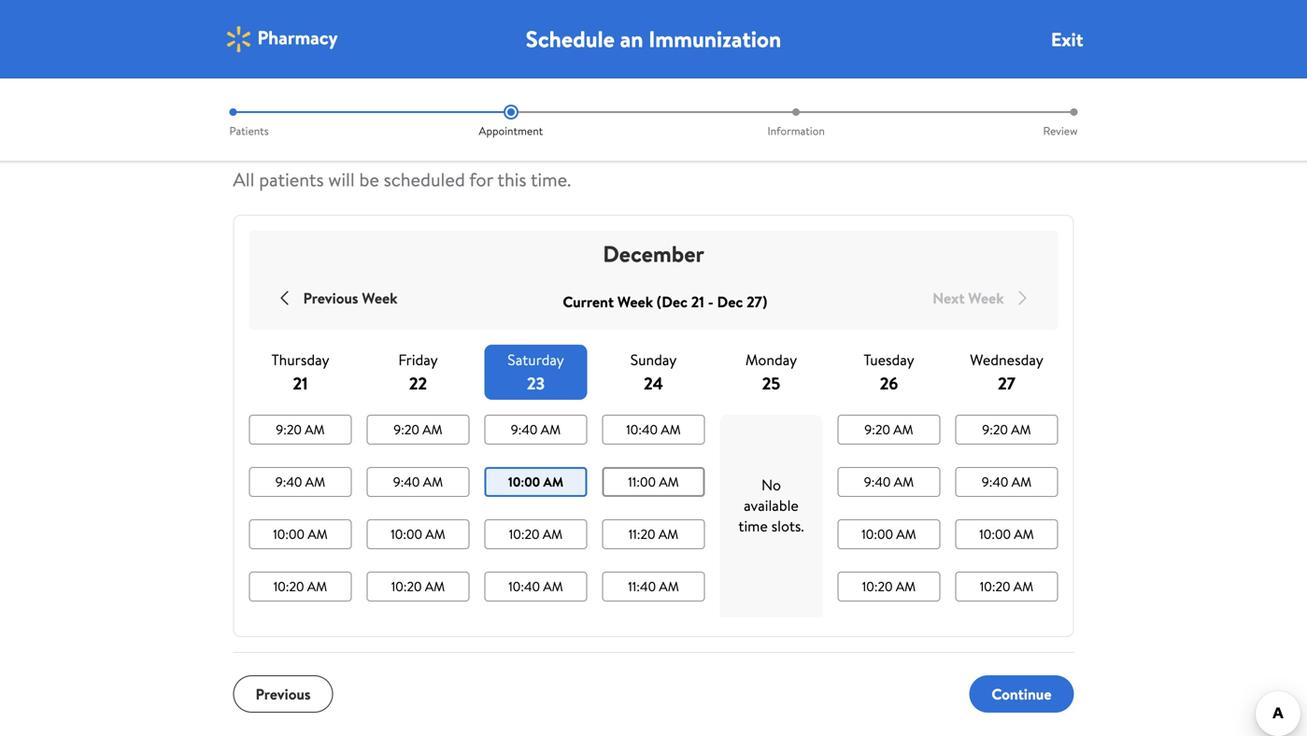 Task type: vqa. For each thing, say whether or not it's contained in the screenshot.
Fashion "link" on the right
no



Task type: locate. For each thing, give the bounding box(es) containing it.
this
[[498, 166, 527, 193]]

9:20 am
[[276, 421, 325, 439], [394, 421, 443, 439], [865, 421, 914, 439], [983, 421, 1031, 439]]

10:00 am button up friday, dec 22 2023, 10:20 am element
[[367, 520, 470, 550]]

be
[[359, 166, 379, 193]]

23
[[527, 372, 545, 395]]

10:00 am for saturday, dec 23 2023, 10:00 am selected element
[[508, 473, 564, 491]]

am right 11:20
[[659, 525, 679, 543]]

am for thursday, dec 21 2023, 10:00 am element
[[308, 525, 328, 543]]

am down wednesday, dec 27 2023, 9:40 am element
[[1014, 525, 1034, 543]]

10:20 down tuesday, dec 26 2023, 10:00 am element
[[862, 578, 893, 596]]

10:20 am button down tuesday, dec 26 2023, 10:00 am element
[[838, 572, 941, 602]]

1 horizontal spatial 10:40
[[626, 421, 658, 439]]

am down 26
[[894, 421, 914, 439]]

am for the saturday, dec 23 2023, 10:20 am element
[[543, 525, 563, 543]]

10:20 for the saturday, dec 23 2023, 10:20 am element
[[509, 525, 540, 543]]

patients list item
[[226, 105, 368, 139]]

sunday
[[631, 350, 677, 370]]

10:40 down the saturday, dec 23 2023, 10:20 am element
[[509, 578, 540, 596]]

9:20 am for 'tuesday, dec 26 2023, 9:20 am' element
[[865, 421, 914, 439]]

an
[[620, 23, 643, 55]]

9:40 am button up tuesday, dec 26 2023, 10:00 am element
[[838, 467, 941, 497]]

9:20 am button down 26
[[838, 415, 941, 445]]

use arrow keys to navigate between time slots and press either enter or space to select group
[[249, 415, 1058, 736]]

4 9:20 am button from the left
[[956, 415, 1058, 445]]

9:40 am button for tuesday, dec 26 2023, 9:40 am element's 9:20 am button
[[838, 467, 941, 497]]

10:40 am down 24
[[626, 421, 681, 439]]

9:40 am for wednesday, dec 27 2023, 9:40 am element
[[982, 473, 1032, 491]]

10:20 am button for the 10:00 am button for the friday, dec 22 2023, 9:40 am "element"
[[367, 572, 470, 602]]

am down thursday, dec 21 2023, 10:00 am element
[[307, 578, 327, 596]]

am down 22
[[423, 421, 443, 439]]

0 horizontal spatial 21
[[293, 372, 308, 395]]

10:00 am button
[[485, 467, 587, 497], [249, 520, 352, 550], [367, 520, 470, 550], [838, 520, 941, 550], [956, 520, 1058, 550]]

1 vertical spatial 21
[[293, 372, 308, 395]]

9:20 am down 22
[[394, 421, 443, 439]]

0 horizontal spatial 10:40
[[509, 578, 540, 596]]

am down the friday, dec 22 2023, 9:40 am "element"
[[426, 525, 446, 543]]

9:20 am button for tuesday, dec 26 2023, 9:40 am element
[[838, 415, 941, 445]]

9:40 am for the friday, dec 22 2023, 9:40 am "element"
[[393, 473, 443, 491]]

am
[[305, 421, 325, 439], [423, 421, 443, 439], [541, 421, 561, 439], [661, 421, 681, 439], [894, 421, 914, 439], [1011, 421, 1031, 439], [305, 473, 325, 491], [423, 473, 443, 491], [543, 473, 564, 491], [659, 473, 679, 491], [894, 473, 914, 491], [1012, 473, 1032, 491], [308, 525, 328, 543], [426, 525, 446, 543], [543, 525, 563, 543], [659, 525, 679, 543], [897, 525, 917, 543], [1014, 525, 1034, 543], [307, 578, 327, 596], [425, 578, 445, 596], [543, 578, 563, 596], [659, 578, 679, 596], [896, 578, 916, 596], [1014, 578, 1034, 596]]

0 vertical spatial previous
[[303, 288, 358, 308]]

9:40 am button for the thursday, dec 21 2023, 9:40 am element 9:20 am button
[[249, 467, 352, 497]]

21
[[691, 292, 705, 312], [293, 372, 308, 395]]

patients
[[229, 123, 269, 139]]

0 horizontal spatial 10:40 am
[[509, 578, 563, 596]]

am down tuesday, dec 26 2023, 9:40 am element
[[897, 525, 917, 543]]

11:40 am button
[[602, 572, 705, 602]]

10:20 am button up the saturday, dec 23 2023, 10:40 am element
[[485, 520, 587, 550]]

next
[[933, 288, 965, 308]]

4 9:20 from the left
[[983, 421, 1008, 439]]

previous for previous
[[256, 684, 311, 704]]

3 9:20 am button from the left
[[838, 415, 941, 445]]

am for the thursday, dec 21 2023, 9:40 am element
[[305, 473, 325, 491]]

9:40 am up friday, dec 22 2023, 10:00 am element
[[393, 473, 443, 491]]

10:40 am button down 24
[[602, 415, 705, 445]]

9:20 am button down 22
[[367, 415, 470, 445]]

9:20
[[276, 421, 302, 439], [394, 421, 420, 439], [865, 421, 891, 439], [983, 421, 1008, 439]]

saturday, dec 23 2023, 10:40 am element
[[509, 578, 563, 596]]

10:00 am button up thursday, dec 21 2023, 10:20 am element
[[249, 520, 352, 550]]

am inside button
[[659, 578, 679, 596]]

am for the saturday, dec 23 2023, 10:40 am element
[[543, 578, 563, 596]]

1 horizontal spatial 21
[[691, 292, 705, 312]]

sunday, dec 24 2023, 11:40 am element
[[628, 578, 679, 596]]

11:20
[[629, 525, 656, 543]]

10:20 am button down thursday, dec 21 2023, 10:00 am element
[[249, 572, 352, 602]]

10:00 down tuesday, dec 26 2023, 9:40 am element
[[862, 525, 893, 543]]

9:20 up the thursday, dec 21 2023, 9:40 am element
[[276, 421, 302, 439]]

0 vertical spatial 21
[[691, 292, 705, 312]]

2 9:20 am button from the left
[[367, 415, 470, 445]]

10:40
[[626, 421, 658, 439], [509, 578, 540, 596]]

0 vertical spatial 10:40 am
[[626, 421, 681, 439]]

am down 'tuesday, dec 26 2023, 9:20 am' element
[[894, 473, 914, 491]]

thursday, dec 21 2023, 9:40 am element
[[276, 473, 325, 491]]

10:00 am button for wednesday, dec 27 2023, 9:40 am element
[[956, 520, 1058, 550]]

10:00 am button for the thursday, dec 21 2023, 9:40 am element
[[249, 520, 352, 550]]

10:20 for thursday, dec 21 2023, 10:20 am element
[[274, 578, 304, 596]]

am for wednesday, dec 27 2023, 10:00 am element at the bottom right of page
[[1014, 525, 1034, 543]]

saturday 23
[[508, 350, 564, 395]]

monday 25
[[746, 350, 797, 395]]

9:40 up tuesday, dec 26 2023, 10:00 am element
[[864, 473, 891, 491]]

tuesday, dec 26 2023, 10:20 am element
[[862, 578, 916, 596]]

sunday, dec 24 2023, 11:20 am element
[[629, 525, 679, 543]]

9:20 am button
[[249, 415, 352, 445], [367, 415, 470, 445], [838, 415, 941, 445], [956, 415, 1058, 445]]

all
[[233, 166, 255, 193]]

list containing patients
[[226, 105, 1082, 139]]

21 inside thursday 21
[[293, 372, 308, 395]]

9:40 am up wednesday, dec 27 2023, 10:00 am element at the bottom right of page
[[982, 473, 1032, 491]]

0 vertical spatial 10:40
[[626, 421, 658, 439]]

am up the thursday, dec 21 2023, 9:40 am element
[[305, 421, 325, 439]]

4 9:20 am from the left
[[983, 421, 1031, 439]]

10:20 am down wednesday, dec 27 2023, 10:00 am element at the bottom right of page
[[980, 578, 1034, 596]]

friday 22
[[398, 350, 438, 395]]

10:00 am down wednesday, dec 27 2023, 9:40 am element
[[980, 525, 1034, 543]]

9:20 am down 27
[[983, 421, 1031, 439]]

am for the friday, dec 22 2023, 9:40 am "element"
[[423, 473, 443, 491]]

10:00 am down tuesday, dec 26 2023, 9:40 am element
[[862, 525, 917, 543]]

9:40 am for tuesday, dec 26 2023, 9:40 am element
[[864, 473, 914, 491]]

1 9:20 am button from the left
[[249, 415, 352, 445]]

1 9:20 am from the left
[[276, 421, 325, 439]]

pharmacy
[[257, 24, 338, 51]]

am for 'sunday, dec 24 2023, 10:40 am' element
[[661, 421, 681, 439]]

10:00 am up the saturday, dec 23 2023, 10:20 am element
[[508, 473, 564, 491]]

9:20 am up the thursday, dec 21 2023, 9:40 am element
[[276, 421, 325, 439]]

10:20 am down thursday, dec 21 2023, 10:00 am element
[[274, 578, 327, 596]]

10:00 am down the thursday, dec 21 2023, 9:40 am element
[[273, 525, 328, 543]]

9:40 am button
[[485, 415, 587, 445], [249, 467, 352, 497], [367, 467, 470, 497], [838, 467, 941, 497], [956, 467, 1058, 497]]

week for previous
[[362, 288, 398, 308]]

10:00 am
[[508, 473, 564, 491], [273, 525, 328, 543], [391, 525, 446, 543], [862, 525, 917, 543], [980, 525, 1034, 543]]

9:20 down 26
[[865, 421, 891, 439]]

am down "thursday, dec 21 2023, 9:20 am" element
[[305, 473, 325, 491]]

schedule an immunization
[[526, 23, 782, 55]]

previous inside previous button
[[256, 684, 311, 704]]

10:40 am for 'sunday, dec 24 2023, 10:40 am' element
[[626, 421, 681, 439]]

am down saturday, dec 23 2023, 9:40 am element
[[543, 473, 564, 491]]

am down friday, dec 22 2023, 9:20 am 'element' at the bottom of page
[[423, 473, 443, 491]]

wednesday, dec 27 2023, 10:20 am element
[[980, 578, 1034, 596]]

am down the thursday, dec 21 2023, 9:40 am element
[[308, 525, 328, 543]]

saturday, dec 23 2023, 10:20 am element
[[509, 525, 563, 543]]

am down 24
[[661, 421, 681, 439]]

10:40 down 24
[[626, 421, 658, 439]]

friday, dec 22 2023, 9:40 am element
[[393, 473, 443, 491]]

3 9:20 am from the left
[[865, 421, 914, 439]]

9:40 am button up wednesday, dec 27 2023, 10:00 am element at the bottom right of page
[[956, 467, 1058, 497]]

9:20 for friday, dec 22 2023, 9:20 am 'element' at the bottom of page
[[394, 421, 420, 439]]

am right 11:00
[[659, 473, 679, 491]]

9:40 am
[[511, 421, 561, 439], [276, 473, 325, 491], [393, 473, 443, 491], [864, 473, 914, 491], [982, 473, 1032, 491]]

am for tuesday, dec 26 2023, 9:40 am element
[[894, 473, 914, 491]]

review
[[1043, 123, 1078, 139]]

9:40 am button up thursday, dec 21 2023, 10:00 am element
[[249, 467, 352, 497]]

9:40 am for saturday, dec 23 2023, 9:40 am element
[[511, 421, 561, 439]]

21 down thursday
[[293, 372, 308, 395]]

exit button
[[1051, 26, 1084, 52]]

0 horizontal spatial week
[[362, 288, 398, 308]]

1 9:20 from the left
[[276, 421, 302, 439]]

wednesday, dec 27 2023, 9:20 am element
[[983, 421, 1031, 439]]

10:40 am
[[626, 421, 681, 439], [509, 578, 563, 596]]

previous
[[303, 288, 358, 308], [256, 684, 311, 704]]

9:40 am down 23
[[511, 421, 561, 439]]

10:00
[[508, 473, 540, 491], [273, 525, 305, 543], [391, 525, 422, 543], [862, 525, 893, 543], [980, 525, 1011, 543]]

time.
[[531, 166, 571, 193]]

11:20 am button
[[602, 520, 705, 550]]

1 vertical spatial previous
[[256, 684, 311, 704]]

9:20 am button for the friday, dec 22 2023, 9:40 am "element"
[[367, 415, 470, 445]]

9:40 am button up friday, dec 22 2023, 10:00 am element
[[367, 467, 470, 497]]

thursday, dec 21 2023, 10:20 am element
[[274, 578, 327, 596]]

10:00 for tuesday, dec 26 2023, 10:00 am element
[[862, 525, 893, 543]]

10:20 am button down wednesday, dec 27 2023, 10:00 am element at the bottom right of page
[[956, 572, 1058, 602]]

next week button
[[918, 283, 1049, 313]]

9:20 am button up the thursday, dec 21 2023, 9:40 am element
[[249, 415, 352, 445]]

10:20 am button
[[485, 520, 587, 550], [249, 572, 352, 602], [367, 572, 470, 602], [838, 572, 941, 602], [956, 572, 1058, 602]]

current
[[563, 292, 614, 312]]

11:20 am
[[629, 525, 679, 543]]

am down tuesday, dec 26 2023, 10:00 am element
[[896, 578, 916, 596]]

1 horizontal spatial 10:40 am
[[626, 421, 681, 439]]

9:40 down 23
[[511, 421, 538, 439]]

10:00 am button up wednesday, dec 27 2023, 10:20 am element
[[956, 520, 1058, 550]]

1 vertical spatial 10:40 am
[[509, 578, 563, 596]]

25
[[762, 372, 781, 395]]

24
[[644, 372, 663, 395]]

appointment
[[479, 123, 543, 139]]

10:00 am button for tuesday, dec 26 2023, 9:40 am element
[[838, 520, 941, 550]]

for
[[469, 166, 493, 193]]

10:20 am for wednesday, dec 27 2023, 10:20 am element
[[980, 578, 1034, 596]]

am for wednesday, dec 27 2023, 9:40 am element
[[1012, 473, 1032, 491]]

immunization
[[649, 23, 782, 55]]

10:00 for friday, dec 22 2023, 10:00 am element
[[391, 525, 422, 543]]

9:40 am up tuesday, dec 26 2023, 10:00 am element
[[864, 473, 914, 491]]

10:00 am down the friday, dec 22 2023, 9:40 am "element"
[[391, 525, 446, 543]]

am down friday, dec 22 2023, 10:00 am element
[[425, 578, 445, 596]]

26
[[880, 372, 898, 395]]

patients
[[259, 166, 324, 193]]

week for next
[[969, 288, 1004, 308]]

continue
[[992, 684, 1052, 704]]

9:20 am button down 27
[[956, 415, 1058, 445]]

10:00 am button up "tuesday, dec 26 2023, 10:20 am" element
[[838, 520, 941, 550]]

information list item
[[654, 105, 939, 139]]

10:20
[[509, 525, 540, 543], [274, 578, 304, 596], [391, 578, 422, 596], [862, 578, 893, 596], [980, 578, 1011, 596]]

am for friday, dec 22 2023, 9:20 am 'element' at the bottom of page
[[423, 421, 443, 439]]

am down 23
[[541, 421, 561, 439]]

tuesday, dec 26 2023, 9:20 am element
[[865, 421, 914, 439]]

1 horizontal spatial 10:40 am button
[[602, 415, 705, 445]]

continue button
[[969, 676, 1074, 713]]

am down the saturday, dec 23 2023, 10:20 am element
[[543, 578, 563, 596]]

am for thursday, dec 21 2023, 10:20 am element
[[307, 578, 327, 596]]

10:00 down wednesday, dec 27 2023, 9:40 am element
[[980, 525, 1011, 543]]

0 horizontal spatial 10:40 am button
[[485, 572, 587, 602]]

10:20 am down tuesday, dec 26 2023, 10:00 am element
[[862, 578, 916, 596]]

9:40 for the thursday, dec 21 2023, 9:40 am element
[[276, 473, 302, 491]]

27)
[[747, 292, 767, 312]]

10:40 am down the saturday, dec 23 2023, 10:20 am element
[[509, 578, 563, 596]]

10:20 am down saturday, dec 23 2023, 10:00 am selected element
[[509, 525, 563, 543]]

10:20 am button down friday, dec 22 2023, 10:00 am element
[[367, 572, 470, 602]]

am down wednesday, dec 27 2023, 10:00 am element at the bottom right of page
[[1014, 578, 1034, 596]]

9:40
[[511, 421, 538, 439], [276, 473, 302, 491], [393, 473, 420, 491], [864, 473, 891, 491], [982, 473, 1009, 491]]

10:00 am for tuesday, dec 26 2023, 10:00 am element
[[862, 525, 917, 543]]

9:40 up friday, dec 22 2023, 10:00 am element
[[393, 473, 420, 491]]

10:20 am button for the 10:00 am button related to wednesday, dec 27 2023, 9:40 am element
[[956, 572, 1058, 602]]

9:20 down 27
[[983, 421, 1008, 439]]

am for tuesday, dec 26 2023, 10:00 am element
[[897, 525, 917, 543]]

am down wednesday, dec 27 2023, 9:20 am element
[[1012, 473, 1032, 491]]

schedule
[[526, 23, 615, 55]]

9:40 am up thursday, dec 21 2023, 10:00 am element
[[276, 473, 325, 491]]

10:20 down thursday, dec 21 2023, 10:00 am element
[[274, 578, 304, 596]]

9:20 down 22
[[394, 421, 420, 439]]

am up the saturday, dec 23 2023, 10:40 am element
[[543, 525, 563, 543]]

10:20 am
[[509, 525, 563, 543], [274, 578, 327, 596], [391, 578, 445, 596], [862, 578, 916, 596], [980, 578, 1034, 596]]

9:40 for saturday, dec 23 2023, 9:40 am element
[[511, 421, 538, 439]]

10:40 am button down the saturday, dec 23 2023, 10:20 am element
[[485, 572, 587, 602]]

9:20 am down 26
[[865, 421, 914, 439]]

22
[[409, 372, 427, 395]]

10:20 down saturday, dec 23 2023, 10:00 am selected element
[[509, 525, 540, 543]]

10:00 down the thursday, dec 21 2023, 9:40 am element
[[273, 525, 305, 543]]

3 9:20 from the left
[[865, 421, 891, 439]]

10:00 am for thursday, dec 21 2023, 10:00 am element
[[273, 525, 328, 543]]

10:20 down friday, dec 22 2023, 10:00 am element
[[391, 578, 422, 596]]

9:40 for wednesday, dec 27 2023, 9:40 am element
[[982, 473, 1009, 491]]

(dec
[[657, 292, 688, 312]]

21 left - on the top right of page
[[691, 292, 705, 312]]

10:20 am down friday, dec 22 2023, 10:00 am element
[[391, 578, 445, 596]]

9:40 up wednesday, dec 27 2023, 10:00 am element at the bottom right of page
[[982, 473, 1009, 491]]

10:20 down wednesday, dec 27 2023, 10:00 am element at the bottom right of page
[[980, 578, 1011, 596]]

previous inside previous week button
[[303, 288, 358, 308]]

information
[[768, 123, 825, 139]]

week
[[362, 288, 398, 308], [969, 288, 1004, 308], [618, 292, 653, 312]]

1 vertical spatial 10:40
[[509, 578, 540, 596]]

will
[[328, 166, 355, 193]]

2 9:20 from the left
[[394, 421, 420, 439]]

thursday
[[271, 350, 329, 370]]

am down 27
[[1011, 421, 1031, 439]]

10:40 am button
[[602, 415, 705, 445], [485, 572, 587, 602]]

dec
[[717, 292, 743, 312]]

1 horizontal spatial week
[[618, 292, 653, 312]]

previous button
[[233, 676, 333, 713]]

10:20 for wednesday, dec 27 2023, 10:20 am element
[[980, 578, 1011, 596]]

am right the 11:40
[[659, 578, 679, 596]]

10:00 down the friday, dec 22 2023, 9:40 am "element"
[[391, 525, 422, 543]]

10:40 am for the saturday, dec 23 2023, 10:40 am element
[[509, 578, 563, 596]]

10:00 up the saturday, dec 23 2023, 10:20 am element
[[508, 473, 540, 491]]

2 9:20 am from the left
[[394, 421, 443, 439]]

10:40 for 'sunday, dec 24 2023, 10:40 am' element
[[626, 421, 658, 439]]

list
[[226, 105, 1082, 139]]

am for "tuesday, dec 26 2023, 10:20 am" element
[[896, 578, 916, 596]]

9:40 up thursday, dec 21 2023, 10:00 am element
[[276, 473, 302, 491]]

wednesday 27
[[970, 350, 1044, 395]]

2 horizontal spatial week
[[969, 288, 1004, 308]]

10:00 for wednesday, dec 27 2023, 10:00 am element at the bottom right of page
[[980, 525, 1011, 543]]



Task type: describe. For each thing, give the bounding box(es) containing it.
scheduled
[[384, 166, 465, 193]]

tuesday, dec 26 2023, 10:00 am element
[[862, 525, 917, 543]]

sunday, dec 24 2023, 10:40 am element
[[626, 421, 681, 439]]

0 vertical spatial 10:40 am button
[[602, 415, 705, 445]]

thursday, dec 21 2023, 10:00 am element
[[273, 525, 328, 543]]

review list item
[[939, 105, 1082, 139]]

am for friday, dec 22 2023, 10:20 am element
[[425, 578, 445, 596]]

10:00 am for wednesday, dec 27 2023, 10:00 am element at the bottom right of page
[[980, 525, 1034, 543]]

10:40 for the saturday, dec 23 2023, 10:40 am element
[[509, 578, 540, 596]]

all patients will be scheduled for this time.
[[233, 166, 571, 193]]

previous week button
[[258, 283, 413, 313]]

11:00
[[628, 473, 656, 491]]

11:00 am button
[[602, 467, 705, 497]]

27
[[998, 372, 1016, 395]]

am for saturday, dec 23 2023, 9:40 am element
[[541, 421, 561, 439]]

10:00 for saturday, dec 23 2023, 10:00 am selected element
[[508, 473, 540, 491]]

11:40 am
[[628, 578, 679, 596]]

am for sunday, dec 24 2023, 11:40 am element
[[659, 578, 679, 596]]

9:40 am button for 9:20 am button corresponding to wednesday, dec 27 2023, 9:40 am element
[[956, 467, 1058, 497]]

friday
[[398, 350, 438, 370]]

10:00 am button for the friday, dec 22 2023, 9:40 am "element"
[[367, 520, 470, 550]]

9:20 am for friday, dec 22 2023, 9:20 am 'element' at the bottom of page
[[394, 421, 443, 439]]

9:40 am button down 23
[[485, 415, 587, 445]]

10:20 am for friday, dec 22 2023, 10:20 am element
[[391, 578, 445, 596]]

previous week
[[303, 288, 398, 308]]

10:20 am button for tuesday, dec 26 2023, 9:40 am element the 10:00 am button
[[838, 572, 941, 602]]

11:40
[[628, 578, 656, 596]]

am for saturday, dec 23 2023, 10:00 am selected element
[[543, 473, 564, 491]]

1 vertical spatial 10:40 am button
[[485, 572, 587, 602]]

9:20 for wednesday, dec 27 2023, 9:20 am element
[[983, 421, 1008, 439]]

am for wednesday, dec 27 2023, 10:20 am element
[[1014, 578, 1034, 596]]

10:20 for friday, dec 22 2023, 10:20 am element
[[391, 578, 422, 596]]

wednesday
[[970, 350, 1044, 370]]

-
[[708, 292, 714, 312]]

10:00 am button up the saturday, dec 23 2023, 10:20 am element
[[485, 467, 587, 497]]

december
[[603, 238, 704, 270]]

9:20 for "thursday, dec 21 2023, 9:20 am" element
[[276, 421, 302, 439]]

current week (dec 21 - dec 27)
[[563, 292, 767, 312]]

10:20 for "tuesday, dec 26 2023, 10:20 am" element
[[862, 578, 893, 596]]

am for wednesday, dec 27 2023, 9:20 am element
[[1011, 421, 1031, 439]]

thursday 21
[[271, 350, 329, 395]]

am for "thursday, dec 21 2023, 9:20 am" element
[[305, 421, 325, 439]]

9:20 am for wednesday, dec 27 2023, 9:20 am element
[[983, 421, 1031, 439]]

week for current
[[618, 292, 653, 312]]

10:20 am for "tuesday, dec 26 2023, 10:20 am" element
[[862, 578, 916, 596]]

wednesday, dec 27 2023, 10:00 am element
[[980, 525, 1034, 543]]

9:40 for the friday, dec 22 2023, 9:40 am "element"
[[393, 473, 420, 491]]

am for sunday, dec 24 2023, 11:20 am 'element'
[[659, 525, 679, 543]]

friday, dec 22 2023, 10:20 am element
[[391, 578, 445, 596]]

9:40 am for the thursday, dec 21 2023, 9:40 am element
[[276, 473, 325, 491]]

9:20 for 'tuesday, dec 26 2023, 9:20 am' element
[[865, 421, 891, 439]]

sunday, dec 24 2023, 11:00 am element
[[628, 473, 679, 491]]

saturday
[[508, 350, 564, 370]]

friday, dec 22 2023, 10:00 am element
[[391, 525, 446, 543]]

monday
[[746, 350, 797, 370]]

10:20 am for the saturday, dec 23 2023, 10:20 am element
[[509, 525, 563, 543]]

appointment list item
[[368, 105, 654, 139]]

tuesday
[[864, 350, 915, 370]]

9:20 am button for the thursday, dec 21 2023, 9:40 am element
[[249, 415, 352, 445]]

10:20 am button for the 10:00 am button for the thursday, dec 21 2023, 9:40 am element
[[249, 572, 352, 602]]

am for sunday, dec 24 2023, 11:00 am 'element'
[[659, 473, 679, 491]]

exit
[[1051, 26, 1084, 52]]

saturday, dec 23 2023, 9:40 am element
[[511, 421, 561, 439]]

10:00 for thursday, dec 21 2023, 10:00 am element
[[273, 525, 305, 543]]

wednesday, dec 27 2023, 9:40 am element
[[982, 473, 1032, 491]]

thursday, dec 21 2023, 9:20 am element
[[276, 421, 325, 439]]

9:40 am button for 9:20 am button corresponding to the friday, dec 22 2023, 9:40 am "element"
[[367, 467, 470, 497]]

sunday 24
[[631, 350, 677, 395]]

saturday, dec 23 2023, 10:00 am selected element
[[508, 473, 564, 491]]

tuesday, dec 26 2023, 9:40 am element
[[864, 473, 914, 491]]

am for friday, dec 22 2023, 10:00 am element
[[426, 525, 446, 543]]

9:20 am button for wednesday, dec 27 2023, 9:40 am element
[[956, 415, 1058, 445]]

previous for previous week
[[303, 288, 358, 308]]

friday, dec 22 2023, 9:20 am element
[[394, 421, 443, 439]]

next week
[[933, 288, 1004, 308]]

9:20 am for "thursday, dec 21 2023, 9:20 am" element
[[276, 421, 325, 439]]

11:00 am
[[628, 473, 679, 491]]

10:00 am for friday, dec 22 2023, 10:00 am element
[[391, 525, 446, 543]]

tuesday 26
[[864, 350, 915, 395]]

10:20 am for thursday, dec 21 2023, 10:20 am element
[[274, 578, 327, 596]]

pharmacy button
[[224, 24, 338, 54]]

am for 'tuesday, dec 26 2023, 9:20 am' element
[[894, 421, 914, 439]]

9:40 for tuesday, dec 26 2023, 9:40 am element
[[864, 473, 891, 491]]



